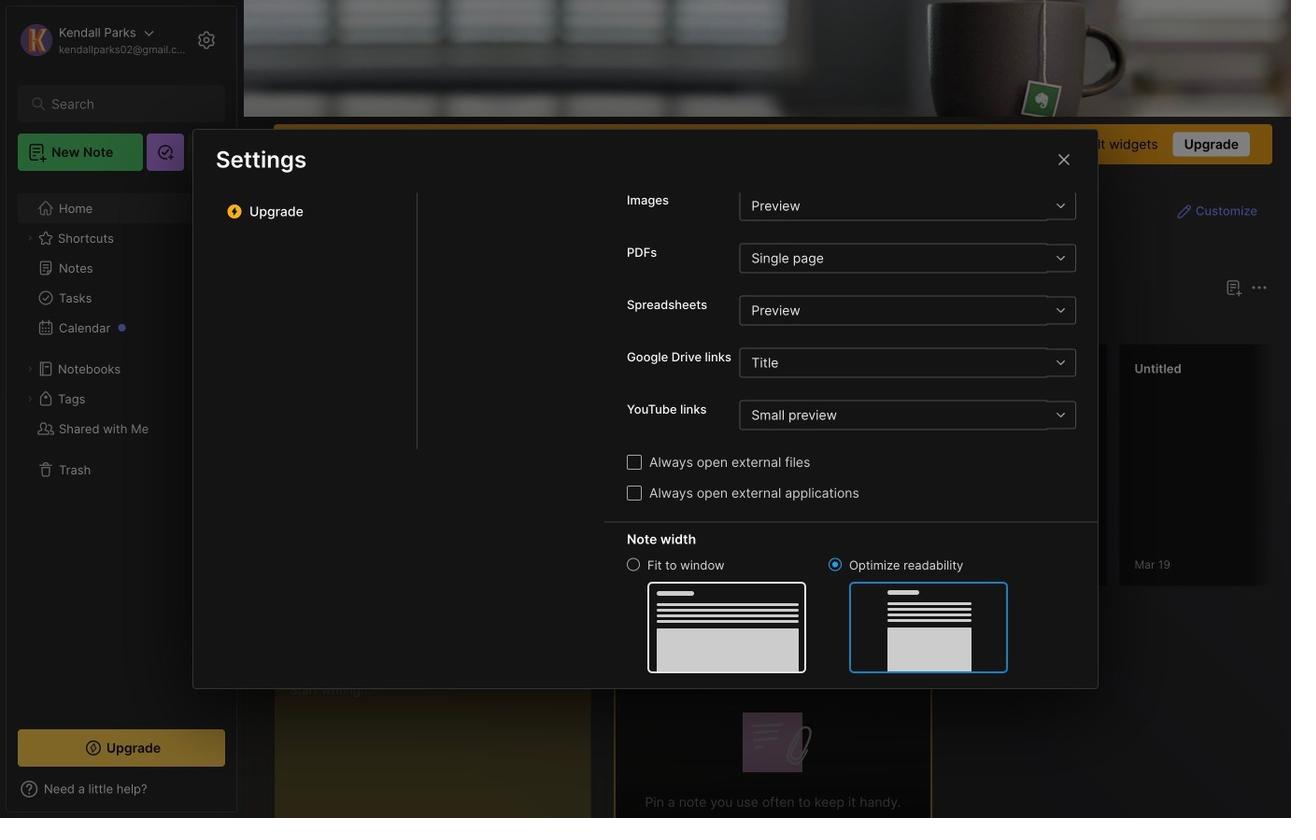 Task type: locate. For each thing, give the bounding box(es) containing it.
None checkbox
[[627, 455, 642, 470]]

Choose default view option for Images field
[[740, 191, 1077, 221]]

tree
[[7, 182, 236, 713]]

Search text field
[[51, 95, 200, 113]]

None radio
[[829, 558, 842, 572]]

None search field
[[51, 93, 200, 115]]

row group
[[614, 344, 1292, 598]]

1 horizontal spatial tab list
[[618, 310, 1266, 333]]

Start writing… text field
[[290, 666, 590, 819]]

option group
[[627, 557, 1009, 674]]

None radio
[[627, 558, 640, 572]]

tab
[[618, 310, 673, 333], [681, 310, 756, 333]]

tab list
[[418, 0, 605, 450], [618, 310, 1266, 333]]

0 horizontal spatial tab list
[[418, 0, 605, 450]]

None checkbox
[[627, 486, 642, 501]]

expand notebooks image
[[24, 364, 36, 375]]

1 horizontal spatial tab
[[681, 310, 756, 333]]

expand tags image
[[24, 394, 36, 405]]

0 horizontal spatial tab
[[618, 310, 673, 333]]



Task type: vqa. For each thing, say whether or not it's contained in the screenshot.
SAVED
no



Task type: describe. For each thing, give the bounding box(es) containing it.
tree inside main element
[[7, 182, 236, 713]]

Choose default view option for PDFs field
[[740, 243, 1077, 273]]

main element
[[0, 0, 243, 819]]

none search field inside main element
[[51, 93, 200, 115]]

Choose default view option for Google Drive links field
[[740, 348, 1076, 378]]

Choose default view option for YouTube links field
[[740, 400, 1076, 430]]

2 tab from the left
[[681, 310, 756, 333]]

close image
[[1053, 149, 1076, 171]]

settings image
[[195, 29, 218, 51]]

1 tab from the left
[[618, 310, 673, 333]]

Choose default view option for Spreadsheets field
[[740, 296, 1077, 326]]



